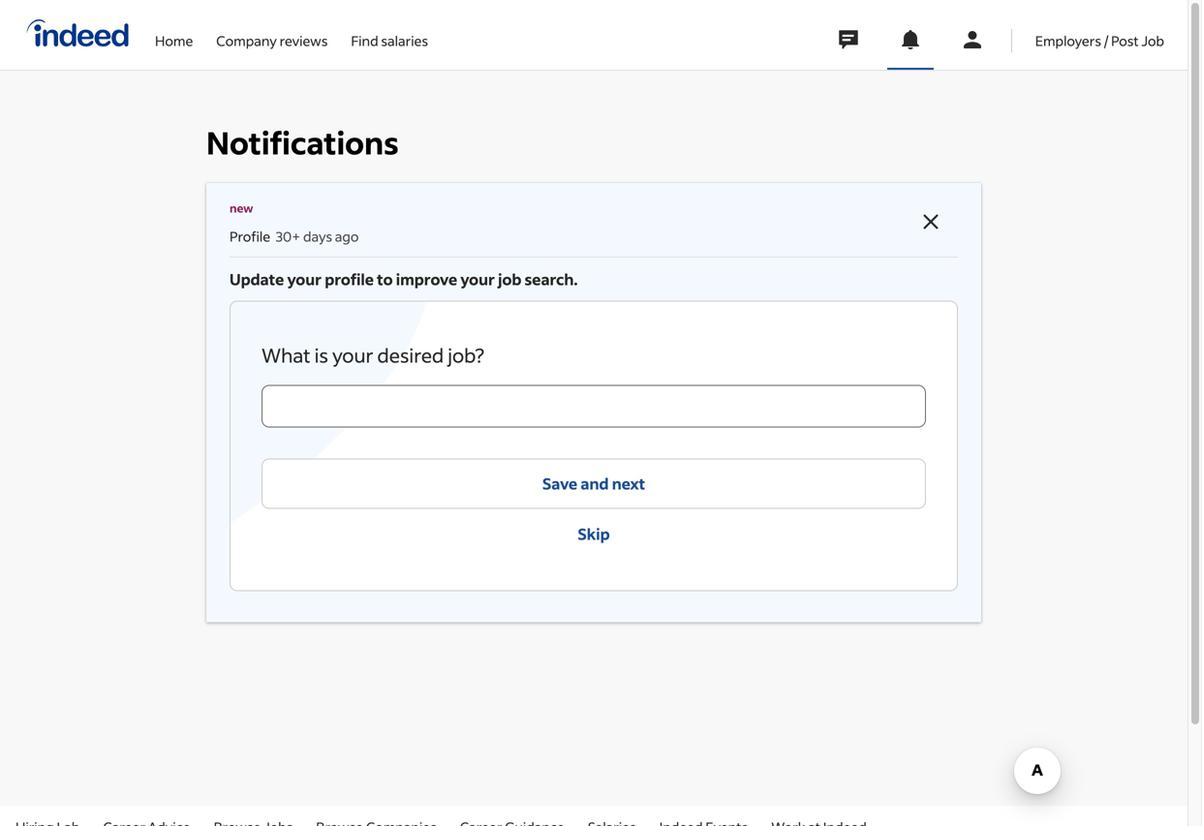 Task type: locate. For each thing, give the bounding box(es) containing it.
and
[[581, 474, 609, 494]]

home link
[[155, 0, 193, 66]]

messages unread count 0 image
[[836, 20, 861, 59]]

desired
[[377, 342, 444, 368]]

your down 'profile 30+ days ago' on the top of page
[[287, 269, 322, 289]]

company reviews
[[216, 32, 328, 49]]

your
[[287, 269, 322, 289], [461, 269, 495, 289], [332, 342, 374, 368]]

profile
[[230, 228, 270, 245]]

your left job
[[461, 269, 495, 289]]

skip link
[[262, 509, 926, 559]]

salaries
[[381, 32, 428, 49]]

your right is
[[332, 342, 374, 368]]

days
[[303, 228, 332, 245]]

next
[[612, 474, 645, 494]]

company reviews link
[[216, 0, 328, 66]]

save and next button
[[262, 459, 926, 509]]

profile
[[325, 269, 374, 289]]

save and next
[[542, 474, 645, 494]]

notifications main content
[[0, 0, 1188, 806]]

notifications unread count 0 image
[[899, 28, 922, 51]]

account image
[[961, 28, 984, 51]]

search.
[[525, 269, 578, 289]]

2 horizontal spatial your
[[461, 269, 495, 289]]

skip
[[578, 524, 610, 544]]

update your profile to improve your job search.
[[230, 269, 578, 289]]

save
[[542, 474, 578, 494]]



Task type: describe. For each thing, give the bounding box(es) containing it.
employers / post job
[[1036, 32, 1165, 49]]

30+
[[276, 228, 301, 245]]

job?
[[448, 342, 484, 368]]

notifications
[[206, 123, 399, 162]]

what is your desired job?
[[262, 342, 484, 368]]

ago
[[335, 228, 359, 245]]

find salaries link
[[351, 0, 428, 66]]

update
[[230, 269, 284, 289]]

new
[[230, 200, 253, 215]]

dismiss profile from 30+ days ago notification image
[[920, 210, 943, 233]]

employers
[[1036, 32, 1102, 49]]

employers / post job link
[[1036, 0, 1165, 66]]

reviews
[[280, 32, 328, 49]]

is
[[315, 342, 328, 368]]

company
[[216, 32, 277, 49]]

0 horizontal spatial your
[[287, 269, 322, 289]]

to
[[377, 269, 393, 289]]

find
[[351, 32, 378, 49]]

home
[[155, 32, 193, 49]]

1 horizontal spatial your
[[332, 342, 374, 368]]

post
[[1111, 32, 1139, 49]]

What is your desired job? field
[[262, 385, 926, 428]]

what
[[262, 342, 311, 368]]

find salaries
[[351, 32, 428, 49]]

profile 30+ days ago
[[230, 228, 359, 245]]

job
[[498, 269, 522, 289]]

improve
[[396, 269, 457, 289]]

/
[[1104, 32, 1109, 49]]

job
[[1142, 32, 1165, 49]]



Task type: vqa. For each thing, say whether or not it's contained in the screenshot.
'Not interested' icon
no



